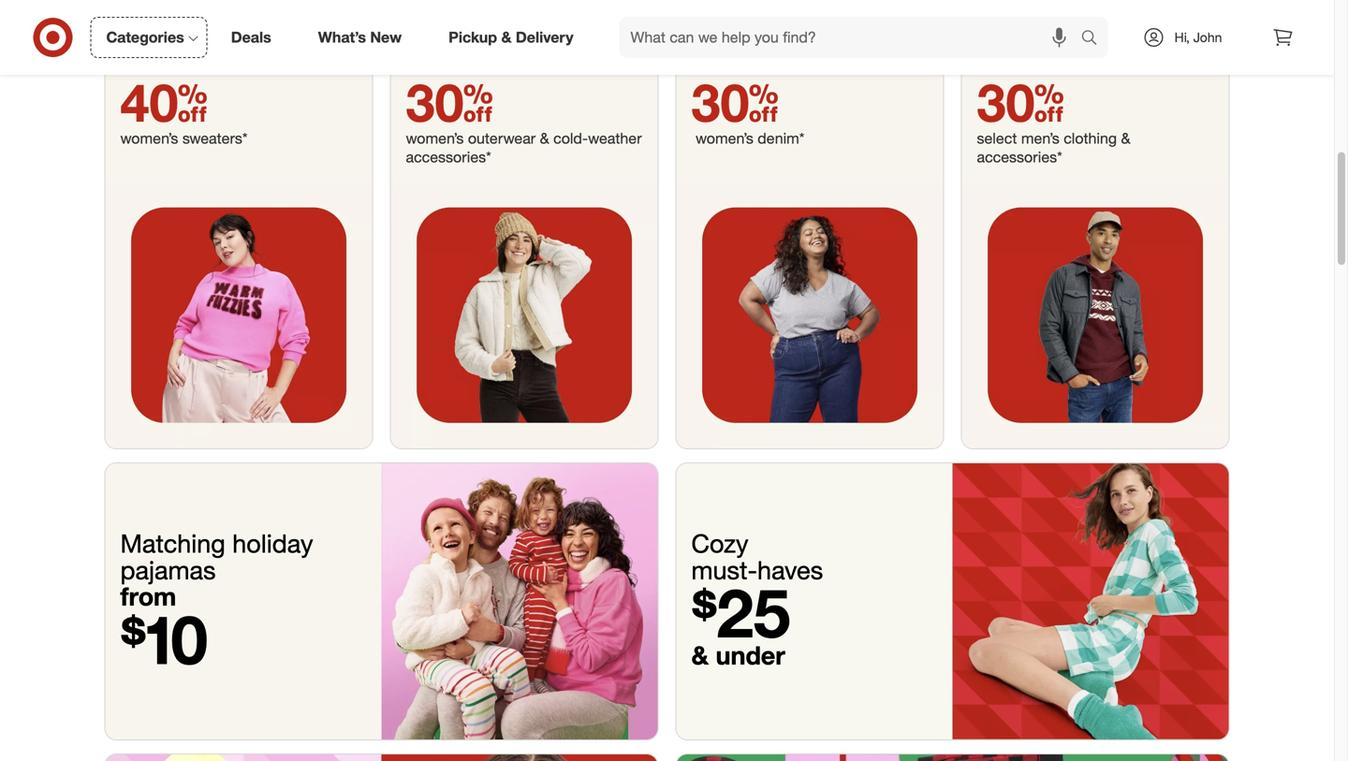 Task type: vqa. For each thing, say whether or not it's contained in the screenshot.
$29.99 When purchased online Spend $50 save $10, Spend $100 save $25 on select toys
no



Task type: locate. For each thing, give the bounding box(es) containing it.
categories link
[[90, 17, 208, 58]]

sweaters*
[[182, 129, 248, 147]]

2 gifts from the left
[[637, 24, 665, 41]]

2 women's from the left
[[406, 129, 464, 147]]

0 horizontal spatial women's
[[120, 129, 178, 147]]

deals link
[[215, 17, 295, 58]]

30 inside 30 women's denim*
[[692, 70, 779, 134]]

women's left outerwear
[[406, 129, 464, 147]]

cold-
[[554, 129, 588, 147]]

pickup
[[449, 28, 497, 46]]

gifts for women's
[[458, 24, 486, 41]]

accessories*
[[406, 148, 491, 166], [977, 148, 1063, 166]]

30 women's outerwear & cold-weather accessories*
[[406, 70, 642, 166]]

clothing
[[1064, 129, 1117, 147]]

women's left sweaters*
[[120, 129, 178, 147]]

cozy
[[692, 528, 749, 559]]

1 horizontal spatial women's
[[406, 129, 464, 147]]

women's
[[120, 129, 178, 147], [406, 129, 464, 147], [696, 129, 754, 147]]

under
[[489, 24, 525, 41], [669, 24, 705, 41], [862, 24, 899, 41]]

women's inside 30 women's outerwear & cold-weather accessories*
[[406, 129, 464, 147]]

weather
[[588, 129, 642, 147]]

women's for 30 women's denim*
[[696, 129, 754, 147]]

men's
[[1022, 129, 1060, 147]]

1 under from the left
[[489, 24, 525, 41]]

& left cold-
[[540, 129, 549, 147]]

1 gifts from the left
[[458, 24, 486, 41]]

deals
[[231, 28, 271, 46]]

2 horizontal spatial women's
[[696, 129, 754, 147]]

2 under from the left
[[669, 24, 705, 41]]

& inside 30 women's outerwear & cold-weather accessories*
[[540, 129, 549, 147]]

40
[[120, 70, 208, 134]]

under
[[716, 640, 785, 671]]

women's left denim*
[[696, 129, 754, 147]]

1 horizontal spatial gifts
[[637, 24, 665, 41]]

matching
[[120, 528, 225, 559]]

40 women's sweaters*
[[120, 70, 248, 147]]

& left under
[[692, 640, 709, 671]]

& under
[[692, 640, 785, 671]]

gifts for kids'
[[637, 24, 665, 41]]

pickup & delivery
[[449, 28, 574, 46]]

$10
[[708, 24, 730, 41], [120, 598, 208, 680]]

1 horizontal spatial $10
[[708, 24, 730, 41]]

women's inside 30 women's denim*
[[696, 129, 754, 147]]

0 horizontal spatial $10
[[120, 598, 208, 680]]

2 horizontal spatial 30
[[977, 70, 1065, 134]]

0 horizontal spatial accessories*
[[406, 148, 491, 166]]

1 horizontal spatial 30
[[692, 70, 779, 134]]

30 inside 30 women's outerwear & cold-weather accessories*
[[406, 70, 493, 134]]

1 horizontal spatial under
[[669, 24, 705, 41]]

$25 inside women's gifts under $25 link
[[529, 24, 550, 41]]

accessories* down outerwear
[[406, 148, 491, 166]]

1 30 from the left
[[406, 70, 493, 134]]

What can we help you find? suggestions appear below search field
[[620, 17, 1086, 58]]

kids' gifts under $10 link
[[572, 0, 763, 42]]

& right clothing
[[1121, 129, 1131, 147]]

accessories* down men's
[[977, 148, 1063, 166]]

categories
[[106, 28, 184, 46]]

&
[[501, 28, 512, 46], [540, 129, 549, 147], [1121, 129, 1131, 147], [692, 640, 709, 671]]

1 women's from the left
[[120, 129, 178, 147]]

1 vertical spatial $10
[[120, 598, 208, 680]]

3 under from the left
[[862, 24, 899, 41]]

$10 up 30 women's denim*
[[708, 24, 730, 41]]

1 horizontal spatial accessories*
[[977, 148, 1063, 166]]

women's
[[402, 24, 454, 41]]

cozy must-haves
[[692, 528, 823, 586]]

matching holiday pajamas from
[[120, 528, 313, 612]]

3 30 from the left
[[977, 70, 1065, 134]]

2 horizontal spatial gifts
[[831, 24, 859, 41]]

must-
[[692, 555, 758, 586]]

3 gifts from the left
[[831, 24, 859, 41]]

0 horizontal spatial under
[[489, 24, 525, 41]]

accessories* inside 30 select men's clothing & accessories*
[[977, 148, 1063, 166]]

$25
[[529, 24, 550, 41], [902, 24, 923, 41], [692, 572, 791, 654]]

2 horizontal spatial $25
[[902, 24, 923, 41]]

women's for 30 women's outerwear & cold-weather accessories*
[[406, 129, 464, 147]]

women's inside 40 women's sweaters*
[[120, 129, 178, 147]]

0 horizontal spatial $25
[[529, 24, 550, 41]]

kids' gifts under $10
[[605, 24, 730, 41]]

0 horizontal spatial gifts
[[458, 24, 486, 41]]

$10 down pajamas
[[120, 598, 208, 680]]

2 accessories* from the left
[[977, 148, 1063, 166]]

0 horizontal spatial 30
[[406, 70, 493, 134]]

2 30 from the left
[[692, 70, 779, 134]]

hi,
[[1175, 29, 1190, 45]]

men's gifts under $25
[[794, 24, 923, 41]]

gifts
[[458, 24, 486, 41], [637, 24, 665, 41], [831, 24, 859, 41]]

30
[[406, 70, 493, 134], [692, 70, 779, 134], [977, 70, 1065, 134]]

3 women's from the left
[[696, 129, 754, 147]]

1 accessories* from the left
[[406, 148, 491, 166]]

& inside 30 select men's clothing & accessories*
[[1121, 129, 1131, 147]]

2 horizontal spatial under
[[862, 24, 899, 41]]

$25 inside men's gifts under $25 link
[[902, 24, 923, 41]]

john
[[1194, 29, 1222, 45]]

30 select men's clothing & accessories*
[[977, 70, 1131, 166]]

under for men's gifts under $25
[[862, 24, 899, 41]]

$25 for women's gifts under $25
[[529, 24, 550, 41]]

30 inside 30 select men's clothing & accessories*
[[977, 70, 1065, 134]]

what's new
[[318, 28, 402, 46]]

search button
[[1073, 17, 1118, 62]]



Task type: describe. For each thing, give the bounding box(es) containing it.
pajamas
[[120, 555, 216, 586]]

gifts for men's
[[831, 24, 859, 41]]

women's gifts under $25
[[402, 24, 550, 41]]

from
[[120, 581, 176, 612]]

1 horizontal spatial $25
[[692, 572, 791, 654]]

outerwear
[[468, 129, 536, 147]]

under for kids' gifts under $10
[[669, 24, 705, 41]]

accessories* inside 30 women's outerwear & cold-weather accessories*
[[406, 148, 491, 166]]

holiday
[[233, 528, 313, 559]]

denim*
[[758, 129, 805, 147]]

delivery
[[516, 28, 574, 46]]

haves
[[758, 555, 823, 586]]

kids'
[[605, 24, 633, 41]]

under for women's gifts under $25
[[489, 24, 525, 41]]

what's new link
[[302, 17, 425, 58]]

hi, john
[[1175, 29, 1222, 45]]

pickup & delivery link
[[433, 17, 597, 58]]

new
[[370, 28, 402, 46]]

men's
[[794, 24, 827, 41]]

men's gifts under $25 link
[[763, 0, 954, 42]]

search
[[1073, 30, 1118, 48]]

30 for 30 women's outerwear & cold-weather accessories*
[[406, 70, 493, 134]]

30 for 30 select men's clothing & accessories*
[[977, 70, 1065, 134]]

0 vertical spatial $10
[[708, 24, 730, 41]]

30 for 30 women's denim*
[[692, 70, 779, 134]]

$25 for men's gifts under $25
[[902, 24, 923, 41]]

women's for 40 women's sweaters*
[[120, 129, 178, 147]]

select
[[977, 129, 1017, 147]]

& right the pickup
[[501, 28, 512, 46]]

30 women's denim*
[[692, 70, 805, 147]]

what's
[[318, 28, 366, 46]]

women's gifts under $25 link
[[380, 0, 572, 42]]



